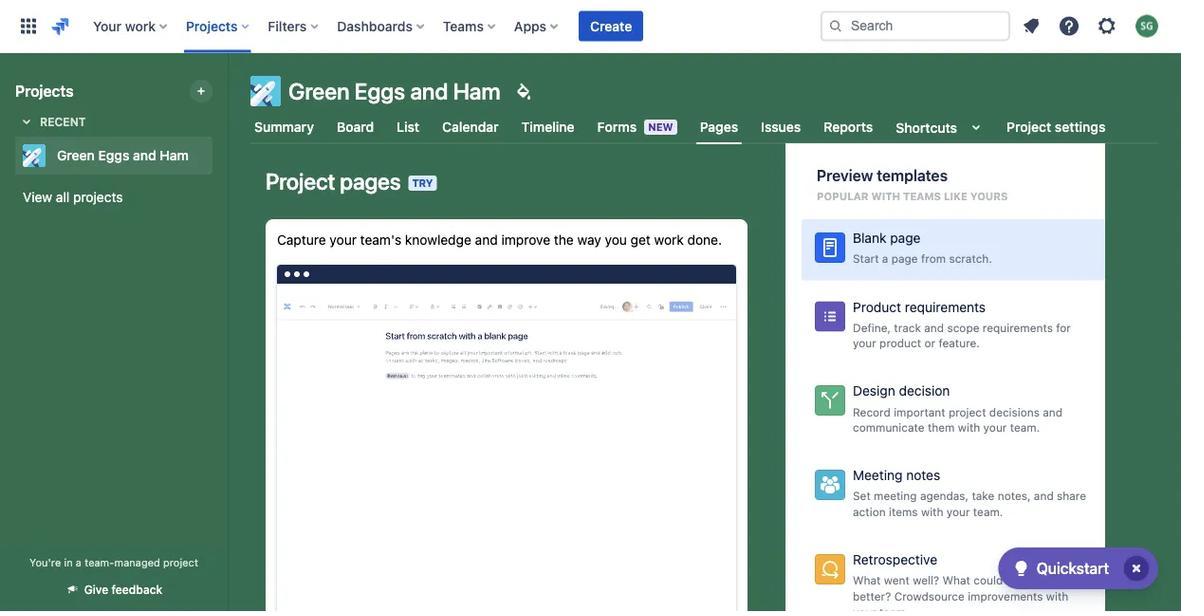 Task type: locate. For each thing, give the bounding box(es) containing it.
green eggs and ham up view all projects link
[[57, 148, 189, 163]]

collapse recent projects image
[[15, 110, 38, 133]]

0 horizontal spatial green
[[57, 148, 95, 163]]

record
[[853, 405, 891, 418]]

your inside retrospective what went well? what could have gone better? crowdsource improvements with your team.
[[853, 605, 877, 612]]

team. inside meeting notes set meeting agendas, take notes, and share action items with your team.
[[974, 505, 1004, 519]]

team. down better?
[[880, 605, 910, 612]]

your down better?
[[853, 605, 877, 612]]

you
[[605, 232, 627, 248]]

1 horizontal spatial a
[[883, 252, 889, 265]]

0 horizontal spatial projects
[[15, 82, 74, 100]]

ham
[[453, 78, 501, 104], [160, 148, 189, 163]]

project down 'summary' link
[[266, 168, 335, 195]]

0 vertical spatial ham
[[453, 78, 501, 104]]

0 vertical spatial green eggs and ham
[[289, 78, 501, 104]]

project for project settings
[[1007, 119, 1052, 135]]

green up summary at the left of the page
[[289, 78, 350, 104]]

projects inside "dropdown button"
[[186, 18, 238, 34]]

what
[[853, 574, 881, 587], [943, 574, 971, 587]]

project
[[949, 405, 987, 418], [163, 556, 198, 569]]

1 horizontal spatial project
[[949, 405, 987, 418]]

teams
[[904, 190, 941, 203]]

add to starred image
[[207, 144, 230, 167]]

and inside "link"
[[133, 148, 156, 163]]

take
[[972, 489, 995, 503]]

0 vertical spatial team.
[[1011, 421, 1040, 434]]

with inside design decision record important project decisions and communicate them with your team.
[[958, 421, 981, 434]]

action
[[853, 505, 886, 519]]

tab list containing pages
[[239, 110, 1170, 144]]

all
[[56, 189, 70, 205]]

a right start
[[883, 252, 889, 265]]

tab list
[[239, 110, 1170, 144]]

banner
[[0, 0, 1182, 53]]

work
[[125, 18, 156, 34], [654, 232, 684, 248]]

1 horizontal spatial project
[[1007, 119, 1052, 135]]

green inside "link"
[[57, 148, 95, 163]]

with right them
[[958, 421, 981, 434]]

project for project pages
[[266, 168, 335, 195]]

a inside "blank page start a page from scratch."
[[883, 252, 889, 265]]

1 vertical spatial ham
[[160, 148, 189, 163]]

0 vertical spatial work
[[125, 18, 156, 34]]

page
[[891, 230, 921, 246], [892, 252, 918, 265]]

create button
[[579, 11, 644, 41]]

and right the decisions
[[1043, 405, 1063, 418]]

a right in
[[76, 556, 82, 569]]

1 what from the left
[[853, 574, 881, 587]]

project pages
[[266, 168, 401, 195]]

team. down 'take'
[[974, 505, 1004, 519]]

with down gone
[[1047, 590, 1069, 603]]

decision image
[[819, 389, 842, 412]]

0 horizontal spatial ham
[[160, 148, 189, 163]]

settings
[[1055, 119, 1106, 135]]

green eggs and ham up "list"
[[289, 78, 501, 104]]

view all projects link
[[15, 180, 213, 215]]

1 horizontal spatial what
[[943, 574, 971, 587]]

green
[[289, 78, 350, 104], [57, 148, 95, 163]]

reports link
[[820, 110, 877, 144]]

what right well?
[[943, 574, 971, 587]]

1 vertical spatial green
[[57, 148, 95, 163]]

0 horizontal spatial green eggs and ham
[[57, 148, 189, 163]]

0 vertical spatial projects
[[186, 18, 238, 34]]

templates
[[877, 167, 948, 185]]

with inside preview templates popular with teams like yours
[[872, 190, 901, 203]]

1 vertical spatial project
[[163, 556, 198, 569]]

with down agendas,
[[922, 505, 944, 519]]

1 vertical spatial eggs
[[98, 148, 129, 163]]

teams button
[[437, 11, 503, 41]]

and
[[410, 78, 448, 104], [133, 148, 156, 163], [475, 232, 498, 248], [925, 321, 945, 334], [1043, 405, 1063, 418], [1034, 489, 1054, 503]]

page left "from"
[[892, 252, 918, 265]]

green eggs and ham link
[[15, 137, 205, 175]]

0 vertical spatial a
[[883, 252, 889, 265]]

quickstart
[[1037, 560, 1110, 578]]

work right get
[[654, 232, 684, 248]]

set
[[853, 489, 871, 503]]

decisions
[[990, 405, 1040, 418]]

and up view all projects link
[[133, 148, 156, 163]]

Search field
[[821, 11, 1011, 41]]

apps
[[514, 18, 547, 34]]

view all projects
[[23, 189, 123, 205]]

shortcuts button
[[892, 110, 992, 144]]

decision
[[899, 383, 951, 399]]

appswitcher icon image
[[17, 15, 40, 37]]

your down define,
[[853, 336, 877, 350]]

reports
[[824, 119, 873, 135]]

meeting notes image
[[819, 474, 842, 496]]

0 horizontal spatial project
[[266, 168, 335, 195]]

project inside design decision record important project decisions and communicate them with your team.
[[949, 405, 987, 418]]

0 vertical spatial requirements
[[905, 299, 986, 314]]

ham inside "link"
[[160, 148, 189, 163]]

eggs up board
[[355, 78, 405, 104]]

team. inside retrospective what went well? what could have gone better? crowdsource improvements with your team.
[[880, 605, 910, 612]]

requirements up "scope" in the bottom of the page
[[905, 299, 986, 314]]

eggs inside green eggs and ham "link"
[[98, 148, 129, 163]]

and up or
[[925, 321, 945, 334]]

feedback
[[112, 583, 163, 597]]

team's
[[360, 232, 402, 248]]

with down templates
[[872, 190, 901, 203]]

quickstart button
[[999, 548, 1159, 589]]

your inside design decision record important project decisions and communicate them with your team.
[[984, 421, 1007, 434]]

project right managed
[[163, 556, 198, 569]]

0 vertical spatial project
[[949, 405, 987, 418]]

project up them
[[949, 405, 987, 418]]

project inside tab list
[[1007, 119, 1052, 135]]

items
[[889, 505, 918, 519]]

jira image
[[49, 15, 72, 37]]

ham left add to starred image at the left of page
[[160, 148, 189, 163]]

2 vertical spatial team.
[[880, 605, 910, 612]]

way
[[578, 232, 602, 248]]

1 vertical spatial green eggs and ham
[[57, 148, 189, 163]]

requirements left for
[[983, 321, 1053, 334]]

recent
[[40, 115, 86, 128]]

1 horizontal spatial projects
[[186, 18, 238, 34]]

1 horizontal spatial team.
[[974, 505, 1004, 519]]

0 horizontal spatial what
[[853, 574, 881, 587]]

0 vertical spatial green
[[289, 78, 350, 104]]

and inside meeting notes set meeting agendas, take notes, and share action items with your team.
[[1034, 489, 1054, 503]]

green down recent
[[57, 148, 95, 163]]

jira image
[[49, 15, 72, 37]]

projects button
[[180, 11, 257, 41]]

what up better?
[[853, 574, 881, 587]]

your down agendas,
[[947, 505, 971, 519]]

1 vertical spatial a
[[76, 556, 82, 569]]

feature.
[[939, 336, 980, 350]]

summary
[[254, 119, 314, 135]]

check image
[[1010, 557, 1033, 580]]

your down the decisions
[[984, 421, 1007, 434]]

team.
[[1011, 421, 1040, 434], [974, 505, 1004, 519], [880, 605, 910, 612]]

1 vertical spatial project
[[266, 168, 335, 195]]

1 horizontal spatial work
[[654, 232, 684, 248]]

better?
[[853, 590, 892, 603]]

list
[[397, 119, 420, 135]]

give feedback button
[[54, 574, 174, 605]]

like
[[944, 190, 968, 203]]

0 horizontal spatial eggs
[[98, 148, 129, 163]]

1 vertical spatial requirements
[[983, 321, 1053, 334]]

get
[[631, 232, 651, 248]]

requirements
[[905, 299, 986, 314], [983, 321, 1053, 334]]

2 horizontal spatial team.
[[1011, 421, 1040, 434]]

retrospective
[[853, 552, 938, 568]]

search image
[[829, 19, 844, 34]]

0 horizontal spatial team.
[[880, 605, 910, 612]]

page right blank
[[891, 230, 921, 246]]

0 vertical spatial project
[[1007, 119, 1052, 135]]

with inside retrospective what went well? what could have gone better? crowdsource improvements with your team.
[[1047, 590, 1069, 603]]

projects up create project image
[[186, 18, 238, 34]]

green eggs and ham inside "link"
[[57, 148, 189, 163]]

meeting
[[853, 468, 903, 483]]

0 vertical spatial eggs
[[355, 78, 405, 104]]

give
[[84, 583, 108, 597]]

0 horizontal spatial project
[[163, 556, 198, 569]]

0 horizontal spatial work
[[125, 18, 156, 34]]

1 vertical spatial team.
[[974, 505, 1004, 519]]

projects up collapse recent projects image
[[15, 82, 74, 100]]

project left the settings
[[1007, 119, 1052, 135]]

1 vertical spatial projects
[[15, 82, 74, 100]]

ham up calendar
[[453, 78, 501, 104]]

work right your
[[125, 18, 156, 34]]

list link
[[393, 110, 423, 144]]

[object object] confluence template image
[[277, 284, 737, 542]]

eggs up view all projects link
[[98, 148, 129, 163]]

team. down the decisions
[[1011, 421, 1040, 434]]

shortcuts
[[896, 119, 958, 135]]

green eggs and ham
[[289, 78, 501, 104], [57, 148, 189, 163]]

and left 'share'
[[1034, 489, 1054, 503]]



Task type: vqa. For each thing, say whether or not it's contained in the screenshot.
rightmost Age
no



Task type: describe. For each thing, give the bounding box(es) containing it.
track
[[894, 321, 922, 334]]

notes,
[[998, 489, 1031, 503]]

popular
[[817, 190, 869, 203]]

project settings
[[1007, 119, 1106, 135]]

and inside design decision record important project decisions and communicate them with your team.
[[1043, 405, 1063, 418]]

crowdsource
[[895, 590, 965, 603]]

try
[[412, 177, 433, 189]]

set background color image
[[512, 80, 535, 103]]

meeting
[[874, 489, 917, 503]]

help image
[[1058, 15, 1081, 37]]

capture
[[277, 232, 326, 248]]

yours
[[971, 190, 1008, 203]]

product requirements image
[[819, 305, 842, 328]]

improvements
[[968, 590, 1044, 603]]

for
[[1057, 321, 1071, 334]]

1 horizontal spatial green eggs and ham
[[289, 78, 501, 104]]

pages
[[340, 168, 401, 195]]

dashboards
[[337, 18, 413, 34]]

filters
[[268, 18, 307, 34]]

give feedback
[[84, 583, 163, 597]]

them
[[928, 421, 955, 434]]

settings image
[[1096, 15, 1119, 37]]

banner containing your work
[[0, 0, 1182, 53]]

design decision record important project decisions and communicate them with your team.
[[853, 383, 1063, 434]]

managed
[[114, 556, 160, 569]]

team-
[[85, 556, 114, 569]]

gone
[[1035, 574, 1061, 587]]

meeting notes set meeting agendas, take notes, and share action items with your team.
[[853, 468, 1087, 519]]

and left improve
[[475, 232, 498, 248]]

product
[[880, 336, 922, 350]]

sidebar navigation image
[[207, 76, 249, 114]]

your profile and settings image
[[1136, 15, 1159, 37]]

blank page start a page from scratch.
[[853, 230, 993, 265]]

your inside product requirements define, track and scope requirements for your product or feature.
[[853, 336, 877, 350]]

the
[[554, 232, 574, 248]]

product
[[853, 299, 902, 314]]

issues
[[761, 119, 801, 135]]

your left team's
[[330, 232, 357, 248]]

blank
[[853, 230, 887, 246]]

calendar link
[[439, 110, 503, 144]]

start
[[853, 252, 879, 265]]

issues link
[[758, 110, 805, 144]]

filters button
[[262, 11, 326, 41]]

and inside product requirements define, track and scope requirements for your product or feature.
[[925, 321, 945, 334]]

improve
[[502, 232, 551, 248]]

dashboards button
[[332, 11, 432, 41]]

in
[[64, 556, 73, 569]]

could
[[974, 574, 1003, 587]]

important
[[894, 405, 946, 418]]

team. inside design decision record important project decisions and communicate them with your team.
[[1011, 421, 1040, 434]]

team. for meeting notes
[[974, 505, 1004, 519]]

agendas,
[[921, 489, 969, 503]]

scratch.
[[950, 252, 993, 265]]

have
[[1007, 574, 1032, 587]]

view
[[23, 189, 52, 205]]

project settings link
[[1003, 110, 1110, 144]]

apps button
[[509, 11, 566, 41]]

capture your team's knowledge and improve the way you get work done.
[[277, 232, 722, 248]]

you're
[[29, 556, 61, 569]]

calendar
[[442, 119, 499, 135]]

create project image
[[194, 84, 209, 99]]

done.
[[688, 232, 722, 248]]

from
[[922, 252, 946, 265]]

you're in a team-managed project
[[29, 556, 198, 569]]

1 vertical spatial work
[[654, 232, 684, 248]]

team. for retrospective
[[880, 605, 910, 612]]

your
[[93, 18, 122, 34]]

your work
[[93, 18, 156, 34]]

dismiss quickstart image
[[1122, 553, 1152, 584]]

with inside meeting notes set meeting agendas, take notes, and share action items with your team.
[[922, 505, 944, 519]]

1 horizontal spatial ham
[[453, 78, 501, 104]]

summary link
[[251, 110, 318, 144]]

preview templates popular with teams like yours
[[817, 167, 1008, 203]]

and up "list"
[[410, 78, 448, 104]]

board link
[[333, 110, 378, 144]]

1 horizontal spatial green
[[289, 78, 350, 104]]

1 horizontal spatial eggs
[[355, 78, 405, 104]]

forms
[[598, 119, 637, 135]]

work inside dropdown button
[[125, 18, 156, 34]]

create
[[590, 18, 632, 34]]

your inside meeting notes set meeting agendas, take notes, and share action items with your team.
[[947, 505, 971, 519]]

0 vertical spatial page
[[891, 230, 921, 246]]

primary element
[[11, 0, 821, 53]]

preview
[[817, 167, 873, 185]]

0 horizontal spatial a
[[76, 556, 82, 569]]

communicate
[[853, 421, 925, 434]]

define,
[[853, 321, 891, 334]]

retrospective what went well? what could have gone better? crowdsource improvements with your team.
[[853, 552, 1069, 612]]

notifications image
[[1020, 15, 1043, 37]]

2 what from the left
[[943, 574, 971, 587]]

blank image
[[819, 236, 842, 259]]

your work button
[[87, 11, 175, 41]]

pages
[[700, 119, 739, 135]]

notes
[[907, 468, 941, 483]]

share
[[1057, 489, 1087, 503]]

went
[[884, 574, 910, 587]]

1 vertical spatial page
[[892, 252, 918, 265]]

scope
[[948, 321, 980, 334]]

timeline link
[[518, 110, 579, 144]]

retrospective image
[[819, 558, 842, 581]]

knowledge
[[405, 232, 472, 248]]

projects
[[73, 189, 123, 205]]

new
[[648, 121, 674, 133]]

board
[[337, 119, 374, 135]]



